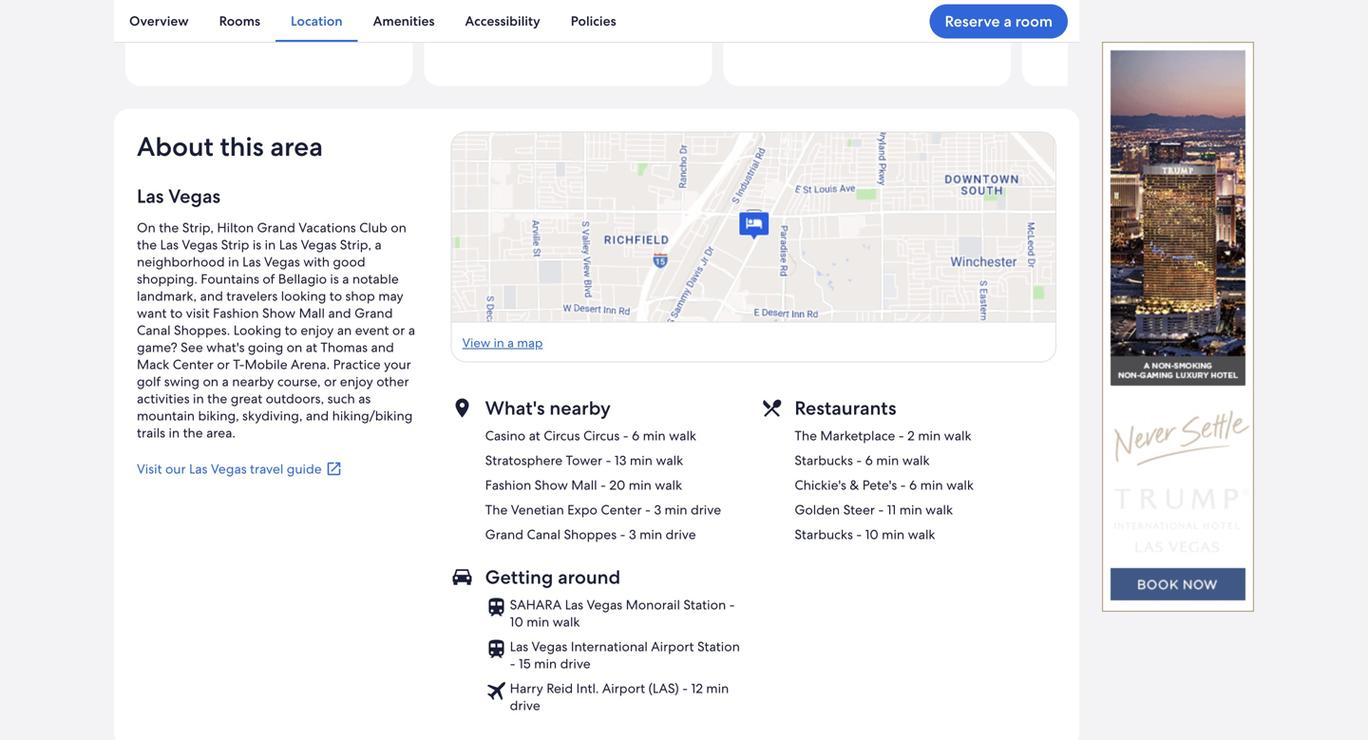 Task type: locate. For each thing, give the bounding box(es) containing it.
vegas inside sahara las vegas monorail station - 10 min walk
[[587, 597, 623, 614]]

enjoy left an
[[301, 322, 334, 339]]

total for $995 total includes taxes & fees
[[976, 8, 1000, 23]]

on right swing
[[203, 373, 219, 390]]

0 vertical spatial at
[[306, 339, 317, 356]]

0 vertical spatial center
[[173, 356, 214, 373]]

0 vertical spatial 6
[[632, 427, 640, 445]]

landmark,
[[137, 288, 197, 305]]

canal down venetian
[[527, 526, 561, 543]]

reviews inside good 18,853 reviews
[[205, 23, 244, 38]]

grand right hilton at top left
[[257, 219, 295, 236]]

4 out of 10 element
[[1023, 0, 1310, 86]]

airport inside las vegas international airport station - 15 min drive
[[651, 638, 694, 656]]

at up stratosphere
[[529, 427, 541, 445]]

0 horizontal spatial nearby
[[232, 373, 274, 390]]

area
[[270, 129, 323, 164]]

vegas up bellagio
[[301, 236, 337, 253]]

and
[[200, 288, 223, 305], [328, 305, 351, 322], [371, 339, 394, 356], [306, 407, 329, 425]]

1 includes from the left
[[294, 23, 337, 38]]

10
[[866, 526, 879, 543], [510, 614, 524, 631]]

- down marketplace
[[857, 452, 862, 469]]

list containing the marketplace - 2 min walk
[[795, 427, 974, 543]]

0 vertical spatial nearby
[[232, 373, 274, 390]]

0 horizontal spatial circus
[[544, 427, 580, 445]]

2 vertical spatial grand
[[485, 526, 524, 543]]

is right with
[[330, 271, 339, 288]]

0 vertical spatial airport
[[651, 638, 694, 656]]

location link
[[276, 0, 358, 42]]

fashion down stratosphere
[[485, 477, 532, 494]]

to right going
[[285, 322, 297, 339]]

includes inside "$1,019 total includes taxes & fees"
[[294, 23, 337, 38]]

enjoy left other
[[340, 373, 373, 390]]

such
[[328, 390, 355, 407]]

2 horizontal spatial taxes
[[938, 23, 965, 38]]

1 horizontal spatial taxes
[[639, 23, 666, 38]]

grand down venetian
[[485, 526, 524, 543]]

1 horizontal spatial is
[[330, 271, 339, 288]]

11
[[888, 502, 897, 519]]

& down $995 at top right
[[968, 23, 976, 38]]

center
[[173, 356, 214, 373], [601, 502, 642, 519]]

strip,
[[182, 219, 214, 236], [340, 236, 372, 253]]

station for monorail
[[684, 597, 726, 614]]

shopping.
[[137, 271, 198, 288]]

- left 11
[[879, 502, 884, 519]]

total right $995 at top right
[[976, 8, 1000, 23]]

3 fees from the left
[[979, 23, 1000, 38]]

- right monorail
[[730, 597, 735, 614]]

0 horizontal spatial good
[[170, 6, 206, 23]]

0 horizontal spatial 7.8
[[144, 15, 159, 30]]

& down $1,019
[[369, 23, 378, 38]]

rooms link
[[204, 0, 276, 42]]

las inside sahara las vegas monorail station - 10 min walk
[[565, 597, 584, 614]]

0 horizontal spatial center
[[173, 356, 214, 373]]

nearby down going
[[232, 373, 274, 390]]

0 horizontal spatial canal
[[137, 322, 171, 339]]

mall down bellagio
[[299, 305, 325, 322]]

0 vertical spatial 10
[[866, 526, 879, 543]]

- right pete's
[[901, 477, 906, 494]]

what's nearby casino at circus circus - 6 min walk stratosphere tower - 13 min walk fashion show mall - 20 min walk the venetian expo center - 3 min drive grand canal shoppes - 3 min drive
[[485, 396, 722, 543]]

taxes down $995 at top right
[[938, 23, 965, 38]]

list for getting around
[[485, 597, 747, 714]]

total inside $995 total includes taxes & fees
[[976, 8, 1000, 23]]

0 vertical spatial is
[[253, 236, 262, 253]]

accessibility
[[465, 12, 541, 29]]

1 horizontal spatial reviews
[[501, 23, 540, 38]]

1 horizontal spatial on
[[287, 339, 303, 356]]

0 vertical spatial starbucks
[[795, 452, 853, 469]]

a left the t-
[[222, 373, 229, 390]]

1 horizontal spatial good
[[1068, 6, 1103, 23]]

las left of
[[243, 253, 261, 271]]

drive
[[691, 502, 722, 519], [666, 526, 696, 543], [560, 656, 591, 673], [510, 697, 541, 714]]

strip, up notable
[[340, 236, 372, 253]]

- inside las vegas international airport station - 15 min drive
[[510, 656, 516, 673]]

vegas down around
[[587, 597, 623, 614]]

vegas right 15
[[532, 638, 568, 656]]

taxes right the policies link
[[639, 23, 666, 38]]

1 fees from the left
[[380, 23, 402, 38]]

taxes for $1,019 total includes taxes & fees
[[340, 23, 367, 38]]

0 horizontal spatial 6
[[632, 427, 640, 445]]

of
[[263, 271, 275, 288]]

starbucks down the golden
[[795, 526, 853, 543]]

0 vertical spatial enjoy
[[301, 322, 334, 339]]

1 horizontal spatial at
[[529, 427, 541, 445]]

1 vertical spatial starbucks
[[795, 526, 853, 543]]

airport
[[651, 638, 694, 656], [603, 680, 646, 697]]

strip, down "las vegas"
[[182, 219, 214, 236]]

canal inside on the strip, hilton grand vacations club on the las vegas strip is in las vegas strip, a neighborhood in las vegas with good shopping. fountains of bellagio is a notable landmark, and travelers looking to shop may want to visit fashion show mall and grand canal shoppes. looking to enjoy an event or a game? see what's going on at thomas and mack center or t-mobile arena. practice your golf swing on a nearby course, or enjoy other activities in the great outdoors, such as mountain biking, skydiving, and hiking/biking trails in the area.
[[137, 322, 171, 339]]

hilton
[[217, 219, 254, 236]]

7.8 for good 18,853 reviews
[[144, 15, 159, 30]]

6,180
[[471, 23, 498, 38]]

total
[[378, 8, 402, 23], [976, 8, 1000, 23]]

includes for $995 total includes taxes & fees
[[893, 23, 936, 38]]

2 vertical spatial 6
[[910, 477, 917, 494]]

or left the t-
[[217, 356, 230, 373]]

- left 12
[[683, 680, 688, 697]]

1 vertical spatial 10
[[510, 614, 524, 631]]

taxes
[[340, 23, 367, 38], [639, 23, 666, 38], [938, 23, 965, 38]]

las inside las vegas international airport station - 15 min drive
[[510, 638, 529, 656]]

min inside harry reid intl. airport (las) - 12 min drive
[[707, 680, 729, 697]]

good
[[170, 6, 206, 23], [1068, 6, 1103, 23]]

las down around
[[565, 597, 584, 614]]

a left room
[[1004, 11, 1012, 31]]

to left visit
[[170, 305, 183, 322]]

or right event
[[392, 322, 405, 339]]

list containing sahara las vegas monorail station - 10 min walk
[[485, 597, 747, 714]]

shoppes.
[[174, 322, 230, 339]]

this
[[220, 129, 264, 164]]

- left 13
[[606, 452, 612, 469]]

3 out of 10 element
[[724, 0, 1011, 86]]

course,
[[277, 373, 321, 390]]

restaurants
[[795, 396, 897, 421]]

reviews for excellent 6,180 reviews
[[501, 23, 540, 38]]

1 horizontal spatial enjoy
[[340, 373, 373, 390]]

10 inside restaurants the marketplace - 2 min walk starbucks - 6 min walk chickie's & pete's - 6 min walk golden steer - 11 min walk starbucks - 10 min walk
[[866, 526, 879, 543]]

station up 12
[[698, 638, 740, 656]]

1 horizontal spatial 10
[[866, 526, 879, 543]]

good inside good 12,021 reviews
[[1068, 6, 1103, 23]]

- left 2
[[899, 427, 905, 445]]

is
[[253, 236, 262, 253], [330, 271, 339, 288]]

1 horizontal spatial total
[[976, 8, 1000, 23]]

1 taxes from the left
[[340, 23, 367, 38]]

station for airport
[[698, 638, 740, 656]]

a right good
[[375, 236, 382, 253]]

reviews inside good 12,021 reviews
[[1101, 23, 1140, 38]]

1 horizontal spatial the
[[795, 427, 817, 445]]

0 vertical spatial show
[[262, 305, 296, 322]]

list for restaurants
[[795, 427, 974, 543]]

visit
[[186, 305, 210, 322]]

chickie's
[[795, 477, 847, 494]]

sahara las vegas monorail station - 10 min walk list item
[[485, 597, 747, 631]]

mall down tower
[[572, 477, 598, 494]]

2 horizontal spatial 6
[[910, 477, 917, 494]]

1 horizontal spatial grand
[[355, 305, 393, 322]]

0 horizontal spatial on
[[203, 373, 219, 390]]

0 vertical spatial grand
[[257, 219, 295, 236]]

1 vertical spatial fashion
[[485, 477, 532, 494]]

1 reviews from the left
[[205, 23, 244, 38]]

1 horizontal spatial fees
[[679, 23, 701, 38]]

fashion
[[213, 305, 259, 322], [485, 477, 532, 494]]

las vegas international airport station - 15 min drive
[[510, 638, 740, 673]]

2 7.8 from the left
[[1042, 15, 1056, 30]]

list containing casino at circus circus
[[485, 427, 722, 543]]

1 vertical spatial center
[[601, 502, 642, 519]]

circus
[[544, 427, 580, 445], [584, 427, 620, 445]]

1 horizontal spatial canal
[[527, 526, 561, 543]]

reid
[[547, 680, 573, 697]]

2 good from the left
[[1068, 6, 1103, 23]]

7.8 left 12,021
[[1042, 15, 1056, 30]]

pete's
[[863, 477, 898, 494]]

harry reid intl. airport (las) - 12 min drive list item
[[485, 680, 747, 714]]

1 vertical spatial the
[[485, 502, 508, 519]]

3 right expo
[[654, 502, 662, 519]]

1 vertical spatial nearby
[[550, 396, 611, 421]]

2 starbucks from the top
[[795, 526, 853, 543]]

taxes down $1,019
[[340, 23, 367, 38]]

fountains
[[201, 271, 259, 288]]

1 horizontal spatial circus
[[584, 427, 620, 445]]

vegas left strip
[[182, 236, 218, 253]]

canal up mack at the left
[[137, 322, 171, 339]]

las left with
[[279, 236, 298, 253]]

reviews inside excellent 6,180 reviews
[[501, 23, 540, 38]]

0 vertical spatial on
[[391, 219, 407, 236]]

2 taxes from the left
[[639, 23, 666, 38]]

station
[[684, 597, 726, 614], [698, 638, 740, 656]]

location
[[291, 12, 343, 29]]

1 vertical spatial airport
[[603, 680, 646, 697]]

2 horizontal spatial includes
[[893, 23, 936, 38]]

1 good from the left
[[170, 6, 206, 23]]

to
[[330, 288, 342, 305], [170, 305, 183, 322], [285, 322, 297, 339]]

3 reviews from the left
[[1101, 23, 1140, 38]]

1 7.8 from the left
[[144, 15, 159, 30]]

0 horizontal spatial includes
[[294, 23, 337, 38]]

or right course,
[[324, 373, 337, 390]]

10 down steer
[[866, 526, 879, 543]]

0 horizontal spatial total
[[378, 8, 402, 23]]

0 vertical spatial canal
[[137, 322, 171, 339]]

airport down las vegas international airport station - 15 min drive on the bottom of the page
[[603, 680, 646, 697]]

12,021
[[1068, 23, 1098, 38]]

nearby up tower
[[550, 396, 611, 421]]

1 horizontal spatial fashion
[[485, 477, 532, 494]]

guide
[[287, 461, 322, 478]]

0 horizontal spatial show
[[262, 305, 296, 322]]

reviews right '18,853'
[[205, 23, 244, 38]]

& up steer
[[850, 477, 860, 494]]

reviews right 6,180 at the left top
[[501, 23, 540, 38]]

7.8 left '18,853'
[[144, 15, 159, 30]]

fees for $995 total includes taxes & fees
[[979, 23, 1000, 38]]

grand right an
[[355, 305, 393, 322]]

station inside sahara las vegas monorail station - 10 min walk
[[684, 597, 726, 614]]

0 vertical spatial station
[[684, 597, 726, 614]]

to left "shop"
[[330, 288, 342, 305]]

1 horizontal spatial 7.8
[[1042, 15, 1056, 30]]

2 horizontal spatial reviews
[[1101, 23, 1140, 38]]

- left 15
[[510, 656, 516, 673]]

on right club
[[391, 219, 407, 236]]

taxes inside "$1,019 total includes taxes & fees"
[[340, 23, 367, 38]]

amenities
[[373, 12, 435, 29]]

7.8 for good 12,021 reviews
[[1042, 15, 1056, 30]]

0 horizontal spatial fees
[[380, 23, 402, 38]]

fees inside "$1,019 total includes taxes & fees"
[[380, 23, 402, 38]]

- left 20
[[601, 477, 606, 494]]

1 horizontal spatial airport
[[651, 638, 694, 656]]

nearby
[[232, 373, 274, 390], [550, 396, 611, 421]]

visit
[[137, 461, 162, 478]]

show up venetian
[[535, 477, 568, 494]]

1 vertical spatial is
[[330, 271, 339, 288]]

3 taxes from the left
[[938, 23, 965, 38]]

vegas inside las vegas international airport station - 15 min drive
[[532, 638, 568, 656]]

0 horizontal spatial at
[[306, 339, 317, 356]]

2 reviews from the left
[[501, 23, 540, 38]]

the left great
[[207, 390, 227, 407]]

0 horizontal spatial the
[[485, 502, 508, 519]]

1 horizontal spatial nearby
[[550, 396, 611, 421]]

show down of
[[262, 305, 296, 322]]

the left venetian
[[485, 502, 508, 519]]

vegas up hilton at top left
[[168, 184, 221, 209]]

the right on
[[159, 219, 179, 236]]

0 horizontal spatial taxes
[[340, 23, 367, 38]]

center down shoppes.
[[173, 356, 214, 373]]

2 total from the left
[[976, 8, 1000, 23]]

fees inside $995 total includes taxes & fees
[[979, 23, 1000, 38]]

1 horizontal spatial 6
[[866, 452, 873, 469]]

taxes inside 2 out of 10 element
[[639, 23, 666, 38]]

the down restaurants
[[795, 427, 817, 445]]

7.8 inside 1 out of 10 element
[[144, 15, 159, 30]]

total inside "$1,019 total includes taxes & fees"
[[378, 8, 402, 23]]

1 vertical spatial on
[[287, 339, 303, 356]]

1 total from the left
[[378, 8, 402, 23]]

- right expo
[[645, 502, 651, 519]]

min
[[643, 427, 666, 445], [918, 427, 941, 445], [630, 452, 653, 469], [877, 452, 899, 469], [629, 477, 652, 494], [921, 477, 944, 494], [665, 502, 688, 519], [900, 502, 923, 519], [640, 526, 663, 543], [882, 526, 905, 543], [527, 614, 550, 631], [534, 656, 557, 673], [707, 680, 729, 697]]

0 horizontal spatial airport
[[603, 680, 646, 697]]

at inside on the strip, hilton grand vacations club on the las vegas strip is in las vegas strip, a neighborhood in las vegas with good shopping. fountains of bellagio is a notable landmark, and travelers looking to shop may want to visit fashion show mall and grand canal shoppes. looking to enjoy an event or a game? see what's going on at thomas and mack center or t-mobile arena. practice your golf swing on a nearby course, or enjoy other activities in the great outdoors, such as mountain biking, skydiving, and hiking/biking trails in the area.
[[306, 339, 317, 356]]

reviews
[[205, 23, 244, 38], [501, 23, 540, 38], [1101, 23, 1140, 38]]

list
[[114, 0, 1080, 42], [485, 427, 722, 543], [795, 427, 974, 543], [485, 597, 747, 714]]

1 horizontal spatial includes
[[593, 23, 636, 38]]

2 horizontal spatial fees
[[979, 23, 1000, 38]]

good inside good 18,853 reviews
[[170, 6, 206, 23]]

strip
[[221, 236, 249, 253]]

good
[[333, 253, 366, 271]]

1 vertical spatial mall
[[572, 477, 598, 494]]

airport inside harry reid intl. airport (las) - 12 min drive
[[603, 680, 646, 697]]

on right going
[[287, 339, 303, 356]]

2 fees from the left
[[679, 23, 701, 38]]

activities
[[137, 390, 190, 407]]

includes inside $995 total includes taxes & fees
[[893, 23, 936, 38]]

1 circus from the left
[[544, 427, 580, 445]]

overview
[[129, 12, 189, 29]]

center inside what's nearby casino at circus circus - 6 min walk stratosphere tower - 13 min walk fashion show mall - 20 min walk the venetian expo center - 3 min drive grand canal shoppes - 3 min drive
[[601, 502, 642, 519]]

0 vertical spatial fashion
[[213, 305, 259, 322]]

min inside sahara las vegas monorail station - 10 min walk
[[527, 614, 550, 631]]

0 horizontal spatial mall
[[299, 305, 325, 322]]

station right monorail
[[684, 597, 726, 614]]

bellagio
[[278, 271, 327, 288]]

t-
[[233, 356, 245, 373]]

the inside what's nearby casino at circus circus - 6 min walk stratosphere tower - 13 min walk fashion show mall - 20 min walk the venetian expo center - 3 min drive grand canal shoppes - 3 min drive
[[485, 502, 508, 519]]

and up thomas on the top left
[[328, 305, 351, 322]]

as
[[358, 390, 371, 407]]

0 horizontal spatial is
[[253, 236, 262, 253]]

fees for $1,019 total includes taxes & fees
[[380, 23, 402, 38]]

1 horizontal spatial center
[[601, 502, 642, 519]]

2 horizontal spatial grand
[[485, 526, 524, 543]]

10 inside sahara las vegas monorail station - 10 min walk
[[510, 614, 524, 631]]

airport for station
[[651, 638, 694, 656]]

0 vertical spatial 3
[[654, 502, 662, 519]]

1 horizontal spatial mall
[[572, 477, 598, 494]]

1 horizontal spatial or
[[324, 373, 337, 390]]

biking,
[[198, 407, 239, 425]]

golf
[[137, 373, 161, 390]]

1 vertical spatial station
[[698, 638, 740, 656]]

1 vertical spatial enjoy
[[340, 373, 373, 390]]

0 horizontal spatial reviews
[[205, 23, 244, 38]]

las right on
[[160, 236, 179, 253]]

total right $1,019
[[378, 8, 402, 23]]

3 includes from the left
[[893, 23, 936, 38]]

club
[[359, 219, 388, 236]]

getting
[[485, 565, 553, 590]]

1 horizontal spatial strip,
[[340, 236, 372, 253]]

1 vertical spatial canal
[[527, 526, 561, 543]]

at
[[306, 339, 317, 356], [529, 427, 541, 445]]

1 vertical spatial 3
[[629, 526, 637, 543]]

center down 20
[[601, 502, 642, 519]]

las right our
[[189, 461, 208, 478]]

3
[[654, 502, 662, 519], [629, 526, 637, 543]]

includes inside 2 out of 10 element
[[593, 23, 636, 38]]

7.8 inside 4 out of 10 element
[[1042, 15, 1056, 30]]

10 up 15
[[510, 614, 524, 631]]

0 vertical spatial the
[[795, 427, 817, 445]]

excellent
[[471, 6, 526, 23]]

good for good 18,853 reviews
[[170, 6, 206, 23]]

1 vertical spatial at
[[529, 427, 541, 445]]

taxes inside $995 total includes taxes & fees
[[938, 23, 965, 38]]

15
[[519, 656, 531, 673]]

reviews right 12,021
[[1101, 23, 1140, 38]]

station inside las vegas international airport station - 15 min drive
[[698, 638, 740, 656]]

1 vertical spatial grand
[[355, 305, 393, 322]]

starbucks
[[795, 452, 853, 469], [795, 526, 853, 543]]

2 includes from the left
[[593, 23, 636, 38]]

is right strip
[[253, 236, 262, 253]]

& right the policies link
[[669, 23, 677, 38]]

includes
[[294, 23, 337, 38], [593, 23, 636, 38], [893, 23, 936, 38]]

las vegas
[[137, 184, 221, 209]]

0 horizontal spatial 3
[[629, 526, 637, 543]]

1 horizontal spatial show
[[535, 477, 568, 494]]

at left thomas on the top left
[[306, 339, 317, 356]]

reviews for good 12,021 reviews
[[1101, 23, 1140, 38]]

good 18,853 reviews
[[170, 6, 244, 38]]

0 horizontal spatial enjoy
[[301, 322, 334, 339]]

1 vertical spatial show
[[535, 477, 568, 494]]

18,853
[[170, 23, 203, 38]]

practice
[[333, 356, 381, 373]]

restaurants the marketplace - 2 min walk starbucks - 6 min walk chickie's & pete's - 6 min walk golden steer - 11 min walk starbucks - 10 min walk
[[795, 396, 974, 543]]

room
[[1016, 11, 1053, 31]]

center inside on the strip, hilton grand vacations club on the las vegas strip is in las vegas strip, a neighborhood in las vegas with good shopping. fountains of bellagio is a notable landmark, and travelers looking to shop may want to visit fashion show mall and grand canal shoppes. looking to enjoy an event or a game? see what's going on at thomas and mack center or t-mobile arena. practice your golf swing on a nearby course, or enjoy other activities in the great outdoors, such as mountain biking, skydiving, and hiking/biking trails in the area.
[[173, 356, 214, 373]]

13
[[615, 452, 627, 469]]

starbucks up chickie's
[[795, 452, 853, 469]]

0 vertical spatial mall
[[299, 305, 325, 322]]

airport up (las)
[[651, 638, 694, 656]]

3 right shoppes
[[629, 526, 637, 543]]



Task type: describe. For each thing, give the bounding box(es) containing it.
sahara las vegas monorail station - 10 min walk
[[510, 597, 735, 631]]

walk inside sahara las vegas monorail station - 10 min walk
[[553, 614, 580, 631]]

drive inside harry reid intl. airport (las) - 12 min drive
[[510, 697, 541, 714]]

2
[[908, 427, 915, 445]]

notable
[[353, 271, 399, 288]]

great
[[231, 390, 263, 407]]

harry
[[510, 680, 544, 697]]

nearby inside on the strip, hilton grand vacations club on the las vegas strip is in las vegas strip, a neighborhood in las vegas with good shopping. fountains of bellagio is a notable landmark, and travelers looking to shop may want to visit fashion show mall and grand canal shoppes. looking to enjoy an event or a game? see what's going on at thomas and mack center or t-mobile arena. practice your golf swing on a nearby course, or enjoy other activities in the great outdoors, such as mountain biking, skydiving, and hiking/biking trails in the area.
[[232, 373, 274, 390]]

going
[[248, 339, 283, 356]]

1 horizontal spatial 3
[[654, 502, 662, 519]]

policies
[[571, 12, 617, 29]]

fashion inside on the strip, hilton grand vacations club on the las vegas strip is in las vegas strip, a neighborhood in las vegas with good shopping. fountains of bellagio is a notable landmark, and travelers looking to shop may want to visit fashion show mall and grand canal shoppes. looking to enjoy an event or a game? see what's going on at thomas and mack center or t-mobile arena. practice your golf swing on a nearby course, or enjoy other activities in the great outdoors, such as mountain biking, skydiving, and hiking/biking trails in the area.
[[213, 305, 259, 322]]

in right "activities"
[[193, 390, 204, 407]]

2 vertical spatial on
[[203, 373, 219, 390]]

hiking/biking
[[332, 407, 413, 425]]

expo
[[568, 502, 598, 519]]

overview link
[[114, 0, 204, 42]]

vegas left with
[[264, 253, 300, 271]]

mountain
[[137, 407, 195, 425]]

outdoors,
[[266, 390, 324, 407]]

las vegas international airport station - 15 min drive list item
[[485, 638, 747, 673]]

list for what's nearby
[[485, 427, 722, 543]]

a up your
[[408, 322, 415, 339]]

& inside "$1,019 total includes taxes & fees"
[[369, 23, 378, 38]]

on
[[137, 219, 156, 236]]

0 horizontal spatial or
[[217, 356, 230, 373]]

game?
[[137, 339, 178, 356]]

casino
[[485, 427, 526, 445]]

fashion inside what's nearby casino at circus circus - 6 min walk stratosphere tower - 13 min walk fashion show mall - 20 min walk the venetian expo center - 3 min drive grand canal shoppes - 3 min drive
[[485, 477, 532, 494]]

vacations
[[299, 219, 356, 236]]

nearby inside what's nearby casino at circus circus - 6 min walk stratosphere tower - 13 min walk fashion show mall - 20 min walk the venetian expo center - 3 min drive grand canal shoppes - 3 min drive
[[550, 396, 611, 421]]

stratosphere
[[485, 452, 563, 469]]

las up on
[[137, 184, 164, 209]]

6 inside what's nearby casino at circus circus - 6 min walk stratosphere tower - 13 min walk fashion show mall - 20 min walk the venetian expo center - 3 min drive grand canal shoppes - 3 min drive
[[632, 427, 640, 445]]

$995 total includes taxes & fees
[[893, 8, 1000, 38]]

2 horizontal spatial or
[[392, 322, 405, 339]]

the left area.
[[183, 425, 203, 442]]

includes for $1,019 total includes taxes & fees
[[294, 23, 337, 38]]

what's
[[206, 339, 245, 356]]

0 horizontal spatial grand
[[257, 219, 295, 236]]

mall inside what's nearby casino at circus circus - 6 min walk stratosphere tower - 13 min walk fashion show mall - 20 min walk the venetian expo center - 3 min drive grand canal shoppes - 3 min drive
[[572, 477, 598, 494]]

- inside sahara las vegas monorail station - 10 min walk
[[730, 597, 735, 614]]

what's
[[485, 396, 545, 421]]

may
[[379, 288, 404, 305]]

in down hilton at top left
[[228, 253, 239, 271]]

2 horizontal spatial on
[[391, 219, 407, 236]]

list containing overview
[[114, 0, 1080, 42]]

total for $1,019 total includes taxes & fees
[[378, 8, 402, 23]]

- down steer
[[857, 526, 862, 543]]

in up of
[[265, 236, 276, 253]]

around
[[558, 565, 621, 590]]

opens in a new window image
[[326, 461, 343, 478]]

venetian
[[511, 502, 564, 519]]

at inside what's nearby casino at circus circus - 6 min walk stratosphere tower - 13 min walk fashion show mall - 20 min walk the venetian expo center - 3 min drive grand canal shoppes - 3 min drive
[[529, 427, 541, 445]]

shop
[[346, 288, 375, 305]]

1 starbucks from the top
[[795, 452, 853, 469]]

vegas down area.
[[211, 461, 247, 478]]

2 circus from the left
[[584, 427, 620, 445]]

in right trails
[[169, 425, 180, 442]]

a left notable
[[342, 271, 349, 288]]

& inside $995 total includes taxes & fees
[[968, 23, 976, 38]]

your
[[384, 356, 411, 373]]

$1,019
[[345, 8, 375, 23]]

0 horizontal spatial strip,
[[182, 219, 214, 236]]

grand inside what's nearby casino at circus circus - 6 min walk stratosphere tower - 13 min walk fashion show mall - 20 min walk the venetian expo center - 3 min drive grand canal shoppes - 3 min drive
[[485, 526, 524, 543]]

looking
[[281, 288, 326, 305]]

sahara
[[510, 597, 562, 614]]

good for good 12,021 reviews
[[1068, 6, 1103, 23]]

taxes for $995 total includes taxes & fees
[[938, 23, 965, 38]]

mall inside on the strip, hilton grand vacations club on the las vegas strip is in las vegas strip, a neighborhood in las vegas with good shopping. fountains of bellagio is a notable landmark, and travelers looking to shop may want to visit fashion show mall and grand canal shoppes. looking to enjoy an event or a game? see what's going on at thomas and mack center or t-mobile arena. practice your golf swing on a nearby course, or enjoy other activities in the great outdoors, such as mountain biking, skydiving, and hiking/biking trails in the area.
[[299, 305, 325, 322]]

visit our las vegas travel guide link
[[137, 461, 428, 478]]

rooms
[[219, 12, 260, 29]]

marketplace
[[821, 427, 896, 445]]

tower
[[566, 452, 603, 469]]

and up shoppes.
[[200, 288, 223, 305]]

international
[[571, 638, 648, 656]]

with
[[303, 253, 330, 271]]

2 horizontal spatial to
[[330, 288, 342, 305]]

reserve a room
[[945, 11, 1053, 31]]

$995
[[948, 8, 974, 23]]

trails
[[137, 425, 165, 442]]

want
[[137, 305, 167, 322]]

area.
[[206, 425, 236, 442]]

accessibility link
[[450, 0, 556, 42]]

fees inside 2 out of 10 element
[[679, 23, 701, 38]]

the inside restaurants the marketplace - 2 min walk starbucks - 6 min walk chickie's & pete's - 6 min walk golden steer - 11 min walk starbucks - 10 min walk
[[795, 427, 817, 445]]

0 horizontal spatial to
[[170, 305, 183, 322]]

$1,019 total includes taxes & fees
[[294, 8, 402, 38]]

about
[[137, 129, 214, 164]]

mobile
[[245, 356, 288, 373]]

- up 13
[[623, 427, 629, 445]]

getting around
[[485, 565, 621, 590]]

steer
[[844, 502, 875, 519]]

amenities link
[[358, 0, 450, 42]]

excellent 6,180 reviews
[[471, 6, 540, 38]]

thomas
[[321, 339, 368, 356]]

12
[[691, 680, 703, 697]]

and up other
[[371, 339, 394, 356]]

reviews for good 18,853 reviews
[[205, 23, 244, 38]]

reserve a room button
[[930, 4, 1068, 38]]

1 horizontal spatial to
[[285, 322, 297, 339]]

swing
[[164, 373, 200, 390]]

see
[[181, 339, 203, 356]]

other
[[377, 373, 409, 390]]

about this area
[[137, 129, 323, 164]]

mack
[[137, 356, 169, 373]]

min inside las vegas international airport station - 15 min drive
[[534, 656, 557, 673]]

arena.
[[291, 356, 330, 373]]

reserve
[[945, 11, 1001, 31]]

show inside what's nearby casino at circus circus - 6 min walk stratosphere tower - 13 min walk fashion show mall - 20 min walk the venetian expo center - 3 min drive grand canal shoppes - 3 min drive
[[535, 477, 568, 494]]

airport for (las)
[[603, 680, 646, 697]]

& inside 2 out of 10 element
[[669, 23, 677, 38]]

(las)
[[649, 680, 679, 697]]

an
[[337, 322, 352, 339]]

intl.
[[577, 680, 599, 697]]

travel
[[250, 461, 284, 478]]

travelers
[[226, 288, 278, 305]]

good 12,021 reviews
[[1068, 6, 1140, 38]]

a inside reserve a room button
[[1004, 11, 1012, 31]]

& inside restaurants the marketplace - 2 min walk starbucks - 6 min walk chickie's & pete's - 6 min walk golden steer - 11 min walk starbucks - 10 min walk
[[850, 477, 860, 494]]

golden
[[795, 502, 840, 519]]

looking
[[234, 322, 282, 339]]

show inside on the strip, hilton grand vacations club on the las vegas strip is in las vegas strip, a neighborhood in las vegas with good shopping. fountains of bellagio is a notable landmark, and travelers looking to shop may want to visit fashion show mall and grand canal shoppes. looking to enjoy an event or a game? see what's going on at thomas and mack center or t-mobile arena. practice your golf swing on a nearby course, or enjoy other activities in the great outdoors, such as mountain biking, skydiving, and hiking/biking trails in the area.
[[262, 305, 296, 322]]

the up shopping.
[[137, 236, 157, 253]]

policies link
[[556, 0, 632, 42]]

canal inside what's nearby casino at circus circus - 6 min walk stratosphere tower - 13 min walk fashion show mall - 20 min walk the venetian expo center - 3 min drive grand canal shoppes - 3 min drive
[[527, 526, 561, 543]]

harry reid intl. airport (las) - 12 min drive
[[510, 680, 729, 714]]

- inside harry reid intl. airport (las) - 12 min drive
[[683, 680, 688, 697]]

- right shoppes
[[620, 526, 626, 543]]

1 out of 10 element
[[125, 0, 413, 86]]

drive inside las vegas international airport station - 15 min drive
[[560, 656, 591, 673]]

event
[[355, 322, 389, 339]]

shoppes
[[564, 526, 617, 543]]

2 out of 10 element
[[425, 0, 712, 86]]

1 vertical spatial 6
[[866, 452, 873, 469]]

skydiving,
[[242, 407, 303, 425]]

and down course,
[[306, 407, 329, 425]]



Task type: vqa. For each thing, say whether or not it's contained in the screenshot.
a
yes



